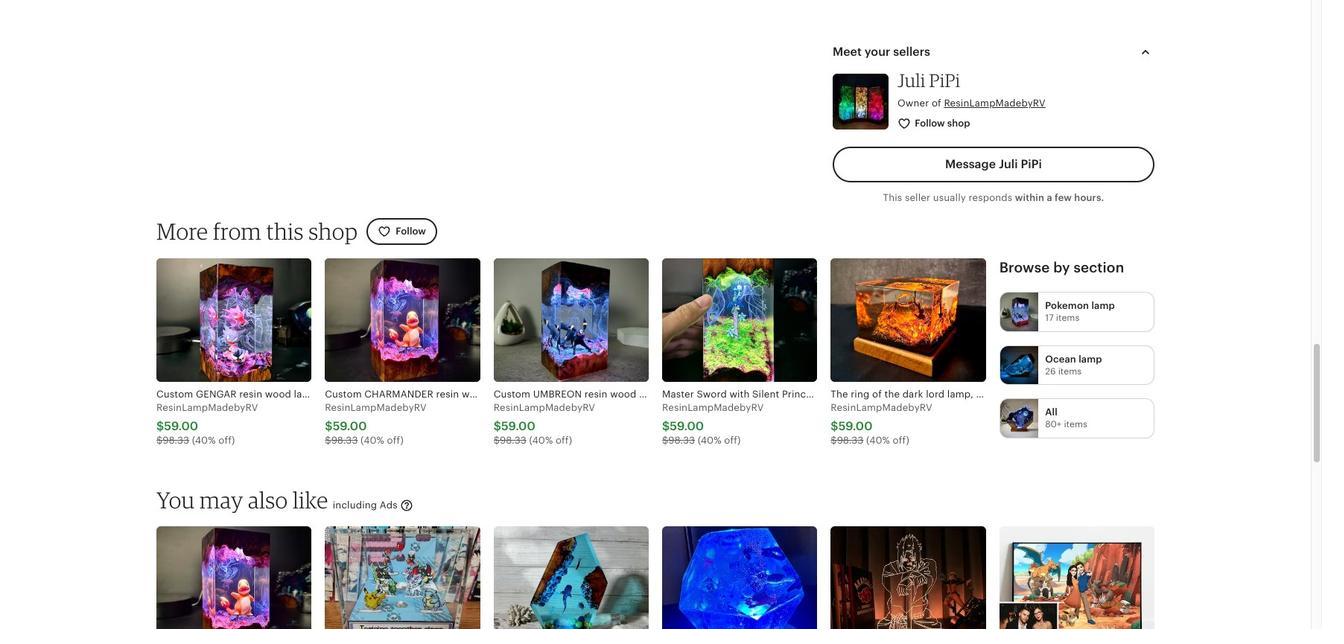 Task type: vqa. For each thing, say whether or not it's contained in the screenshot.


Task type: locate. For each thing, give the bounding box(es) containing it.
seller
[[905, 192, 931, 203]]

lamp for pokemon lamp
[[1092, 300, 1115, 311]]

0 vertical spatial items
[[1056, 313, 1080, 323]]

follow shop button
[[886, 111, 983, 138]]

items right 80+
[[1064, 420, 1088, 430]]

(40%
[[192, 435, 216, 446], [361, 435, 384, 446], [529, 435, 553, 446], [698, 435, 722, 446], [866, 435, 890, 446]]

3 resinlampmadebyrv $ 59.00 $ 98.33 (40% off) from the left
[[494, 402, 595, 446]]

meet your sellers
[[833, 46, 930, 58]]

including
[[333, 500, 377, 511]]

message juli pipi
[[945, 158, 1042, 171]]

26
[[1045, 366, 1056, 377]]

0 horizontal spatial shop
[[309, 218, 358, 245]]

follow shop
[[915, 118, 970, 129]]

few
[[1055, 192, 1072, 203]]

this
[[266, 218, 304, 245]]

also
[[248, 486, 288, 514]]

80+
[[1045, 420, 1062, 430]]

pokemon
[[1045, 300, 1089, 311]]

off) for custom umbreon resin wood lamp, custom lamp, art diorama, epoxy night light, christmas gift, gift for that person, wooden lamp, resin lamp image
[[556, 435, 572, 446]]

59.00
[[164, 420, 198, 433], [333, 420, 367, 433], [501, 420, 535, 433], [670, 420, 704, 433], [839, 420, 873, 433]]

0 horizontal spatial pipi
[[929, 69, 960, 92]]

1 98.33 from the left
[[163, 435, 189, 446]]

all 80+ items
[[1045, 407, 1088, 430]]

1 horizontal spatial custom charmander resin wood lamp, art diorama, epoxy night light, christmas gift, gift for that person, wooden lamp, resin  night light image
[[325, 259, 480, 382]]

4 98.33 from the left
[[668, 435, 695, 446]]

follow
[[915, 118, 945, 129], [396, 226, 426, 237]]

(40% for custom umbreon resin wood lamp, custom lamp, art diorama, epoxy night light, christmas gift, gift for that person, wooden lamp, resin lamp image
[[529, 435, 553, 446]]

see more listings in the pokemon lamp section image
[[1000, 293, 1039, 331]]

resinlampmadebyrv $ 59.00 $ 98.33 (40% off) for custom umbreon resin wood lamp, custom lamp, art diorama, epoxy night light, christmas gift, gift for that person, wooden lamp, resin lamp image
[[494, 402, 595, 446]]

juli up this seller usually responds within a few hours.
[[999, 158, 1018, 171]]

responds
[[969, 192, 1013, 203]]

59.00 for custom umbreon resin wood lamp, custom lamp, art diorama, epoxy night light, christmas gift, gift for that person, wooden lamp, resin lamp image
[[501, 420, 535, 433]]

5 59.00 from the left
[[839, 420, 873, 433]]

3 off) from the left
[[556, 435, 572, 446]]

0 vertical spatial follow
[[915, 118, 945, 129]]

custom charmander resin wood lamp, art diorama, epoxy night light, christmas gift, gift for that person, wooden lamp, resin  night light image
[[325, 259, 480, 382], [156, 527, 312, 629]]

4 (40% from the left
[[698, 435, 722, 446]]

meet your sellers button
[[819, 34, 1168, 70]]

0 vertical spatial juli
[[898, 69, 926, 92]]

5 (40% from the left
[[866, 435, 890, 446]]

4 off) from the left
[[724, 435, 741, 446]]

59.00 for custom gengar resin wood lamp, custom lamp, art diorama, epoxy night light, christmas gift, gift for that person, wooden lamp, resin lamp image
[[164, 420, 198, 433]]

whale shark, turtle resin lamp, resin night light, personalized gifts, christmas gift, gift for him, gift for her image
[[494, 527, 649, 629]]

a
[[1047, 192, 1052, 203]]

items down ocean
[[1058, 366, 1082, 377]]

0 horizontal spatial follow
[[396, 226, 426, 237]]

you may also like including ads
[[156, 486, 400, 514]]

usually
[[933, 192, 966, 203]]

1 vertical spatial items
[[1058, 366, 1082, 377]]

4 resinlampmadebyrv $ 59.00 $ 98.33 (40% off) from the left
[[662, 402, 764, 446]]

2 (40% from the left
[[361, 435, 384, 446]]

items
[[1056, 313, 1080, 323], [1058, 366, 1082, 377], [1064, 420, 1088, 430]]

ads
[[380, 500, 398, 511]]

$
[[156, 420, 164, 433], [325, 420, 333, 433], [494, 420, 501, 433], [662, 420, 670, 433], [831, 420, 839, 433], [156, 435, 163, 446], [325, 435, 331, 446], [494, 435, 500, 446], [662, 435, 668, 446], [831, 435, 837, 446]]

shop
[[947, 118, 970, 129], [309, 218, 358, 245]]

anime night lamp, christmas night light, anime led light, 3d anime night light, anime lamp, manga gift, anime led lamp, anime decor gift image
[[831, 527, 986, 629]]

custom gengar resin wood lamp, custom lamp, art diorama, epoxy night light, christmas gift, gift for that person, wooden lamp, resin lamp image
[[156, 259, 312, 382]]

lamp inside ocean lamp 26 items
[[1079, 353, 1102, 365]]

message
[[945, 158, 996, 171]]

3 98.33 from the left
[[500, 435, 527, 446]]

98.33 for custom umbreon resin wood lamp, custom lamp, art diorama, epoxy night light, christmas gift, gift for that person, wooden lamp, resin lamp image
[[500, 435, 527, 446]]

see more listings in the all section image
[[1000, 399, 1039, 438]]

follow for follow
[[396, 226, 426, 237]]

from
[[213, 218, 262, 245]]

lamp
[[1092, 300, 1115, 311], [1079, 353, 1102, 365]]

5 98.33 from the left
[[837, 435, 864, 446]]

items inside the pokemon lamp 17 items
[[1056, 313, 1080, 323]]

2 resinlampmadebyrv $ 59.00 $ 98.33 (40% off) from the left
[[325, 402, 427, 446]]

1 horizontal spatial follow
[[915, 118, 945, 129]]

off)
[[218, 435, 235, 446], [387, 435, 404, 446], [556, 435, 572, 446], [724, 435, 741, 446], [893, 435, 909, 446]]

items inside ocean lamp 26 items
[[1058, 366, 1082, 377]]

resinlampmadebyrv $ 59.00 $ 98.33 (40% off) for custom gengar resin wood lamp, custom lamp, art diorama, epoxy night light, christmas gift, gift for that person, wooden lamp, resin lamp image
[[156, 402, 258, 446]]

0 vertical spatial shop
[[947, 118, 970, 129]]

off) for master sword with silent princess flower night light, home decor, resin wood lamp, gaming decor, loz / totk / botw christmas gifts image
[[724, 435, 741, 446]]

off) for custom gengar resin wood lamp, custom lamp, art diorama, epoxy night light, christmas gift, gift for that person, wooden lamp, resin lamp image
[[218, 435, 235, 446]]

see more listings in the ocean lamp section image
[[1000, 346, 1039, 384]]

juli
[[898, 69, 926, 92], [999, 158, 1018, 171]]

1 vertical spatial pipi
[[1021, 158, 1042, 171]]

message juli pipi button
[[833, 147, 1155, 183]]

resinlampmadebyrv
[[944, 98, 1046, 109], [156, 402, 258, 413], [325, 402, 427, 413], [494, 402, 595, 413], [662, 402, 764, 413], [831, 402, 932, 413]]

1 horizontal spatial pipi
[[1021, 158, 1042, 171]]

2 59.00 from the left
[[333, 420, 367, 433]]

3 (40% from the left
[[529, 435, 553, 446]]

1 vertical spatial shop
[[309, 218, 358, 245]]

1 59.00 from the left
[[164, 420, 198, 433]]

resinlampmadebyrv for master sword with silent princess flower night light, home decor, resin wood lamp, gaming decor, loz / totk / botw christmas gifts image
[[662, 402, 764, 413]]

pipi
[[929, 69, 960, 92], [1021, 158, 1042, 171]]

within
[[1015, 192, 1045, 203]]

pipi up within
[[1021, 158, 1042, 171]]

0 vertical spatial lamp
[[1092, 300, 1115, 311]]

(40% for the ring of the dark lord lamp, custom epoxy resin lamp, lighting home decor, resin night light, christmas gifts, gift for him, image
[[866, 435, 890, 446]]

lamp right pokemon
[[1092, 300, 1115, 311]]

items inside all 80+ items
[[1064, 420, 1088, 430]]

shop right this
[[309, 218, 358, 245]]

1 off) from the left
[[218, 435, 235, 446]]

items down pokemon
[[1056, 313, 1080, 323]]

juli up "owner"
[[898, 69, 926, 92]]

browse
[[999, 260, 1050, 276]]

lamp right ocean
[[1079, 353, 1102, 365]]

1 vertical spatial follow
[[396, 226, 426, 237]]

resinlampmadebyrv $ 59.00 $ 98.33 (40% off) for master sword with silent princess flower night light, home decor, resin wood lamp, gaming decor, loz / totk / botw christmas gifts image
[[662, 402, 764, 446]]

of
[[932, 98, 941, 109]]

2 vertical spatial items
[[1064, 420, 1088, 430]]

items for ocean
[[1058, 366, 1082, 377]]

shop down "juli pipi owner of resinlampmadebyrv" on the top of the page
[[947, 118, 970, 129]]

3 59.00 from the left
[[501, 420, 535, 433]]

pipi up of
[[929, 69, 960, 92]]

2 off) from the left
[[387, 435, 404, 446]]

you
[[156, 486, 195, 514]]

0 vertical spatial pipi
[[929, 69, 960, 92]]

1 (40% from the left
[[192, 435, 216, 446]]

lamp inside the pokemon lamp 17 items
[[1092, 300, 1115, 311]]

5 resinlampmadebyrv $ 59.00 $ 98.33 (40% off) from the left
[[831, 402, 932, 446]]

4 59.00 from the left
[[670, 420, 704, 433]]

1 resinlampmadebyrv $ 59.00 $ 98.33 (40% off) from the left
[[156, 402, 258, 446]]

0 horizontal spatial custom charmander resin wood lamp, art diorama, epoxy night light, christmas gift, gift for that person, wooden lamp, resin  night light image
[[156, 527, 312, 629]]

5 off) from the left
[[893, 435, 909, 446]]

59.00 for master sword with silent princess flower night light, home decor, resin wood lamp, gaming decor, loz / totk / botw christmas gifts image
[[670, 420, 704, 433]]

juli inside button
[[999, 158, 1018, 171]]

all
[[1045, 407, 1058, 418]]

1 vertical spatial lamp
[[1079, 353, 1102, 365]]

1 horizontal spatial juli
[[999, 158, 1018, 171]]

0 horizontal spatial juli
[[898, 69, 926, 92]]

resinlampmadebyrv for the ring of the dark lord lamp, custom epoxy resin lamp, lighting home decor, resin night light, christmas gifts, gift for him, image
[[831, 402, 932, 413]]

this seller usually responds within a few hours.
[[883, 192, 1104, 203]]

pipi inside button
[[1021, 158, 1042, 171]]

resinlampmadebyrv $ 59.00 $ 98.33 (40% off)
[[156, 402, 258, 446], [325, 402, 427, 446], [494, 402, 595, 446], [662, 402, 764, 446], [831, 402, 932, 446]]

1 vertical spatial juli
[[999, 158, 1018, 171]]

pipi inside "juli pipi owner of resinlampmadebyrv"
[[929, 69, 960, 92]]

ocean lamp 26 items
[[1045, 353, 1102, 377]]

1 horizontal spatial shop
[[947, 118, 970, 129]]

98.33
[[163, 435, 189, 446], [331, 435, 358, 446], [500, 435, 527, 446], [668, 435, 695, 446], [837, 435, 864, 446]]



Task type: describe. For each thing, give the bounding box(es) containing it.
sellers
[[893, 46, 930, 58]]

1 vertical spatial custom charmander resin wood lamp, art diorama, epoxy night light, christmas gift, gift for that person, wooden lamp, resin  night light image
[[156, 527, 312, 629]]

by
[[1053, 260, 1070, 276]]

resinlampmadebyrv link
[[944, 98, 1046, 109]]

(40% for custom gengar resin wood lamp, custom lamp, art diorama, epoxy night light, christmas gift, gift for that person, wooden lamp, resin lamp image
[[192, 435, 216, 446]]

resinlampmadebyrv for custom umbreon resin wood lamp, custom lamp, art diorama, epoxy night light, christmas gift, gift for that person, wooden lamp, resin lamp image
[[494, 402, 595, 413]]

owner
[[898, 98, 929, 109]]

custom poke family portrait illustration, bridesmaid gifts wedding day, graduation gifts, personalized gifts for him, yellow style portrait image
[[999, 527, 1155, 629]]

98.33 for master sword with silent princess flower night light, home decor, resin wood lamp, gaming decor, loz / totk / botw christmas gifts image
[[668, 435, 695, 446]]

lamp for ocean lamp
[[1079, 353, 1102, 365]]

(40% for master sword with silent princess flower night light, home decor, resin wood lamp, gaming decor, loz / totk / botw christmas gifts image
[[698, 435, 722, 446]]

hours.
[[1074, 192, 1104, 203]]

juli pipi owner of resinlampmadebyrv
[[898, 69, 1046, 109]]

shop inside button
[[947, 118, 970, 129]]

the ring of the dark lord lamp, custom epoxy resin lamp, lighting home decor, resin night light, christmas gifts, gift for him, image
[[831, 259, 986, 382]]

0 vertical spatial custom charmander resin wood lamp, art diorama, epoxy night light, christmas gift, gift for that person, wooden lamp, resin  night light image
[[325, 259, 480, 382]]

like
[[293, 486, 328, 514]]

custom umbreon resin wood lamp, custom lamp, art diorama, epoxy night light, christmas gift, gift for that person, wooden lamp, resin lamp image
[[494, 259, 649, 382]]

this
[[883, 192, 902, 203]]

customizable beach / water anniversary / valentine's box, couple's anniversary date, 3d diorama cube, anniversary diorama, gift for couples image
[[325, 527, 480, 629]]

ocean
[[1045, 353, 1076, 365]]

98.33 for custom gengar resin wood lamp, custom lamp, art diorama, epoxy night light, christmas gift, gift for that person, wooden lamp, resin lamp image
[[163, 435, 189, 446]]

17
[[1045, 313, 1054, 323]]

98.33 for the ring of the dark lord lamp, custom epoxy resin lamp, lighting home decor, resin night light, christmas gifts, gift for him, image
[[837, 435, 864, 446]]

may
[[200, 486, 243, 514]]

more from this shop
[[156, 218, 358, 245]]

pokemon lamp 17 items
[[1045, 300, 1115, 323]]

meet
[[833, 46, 862, 58]]

items for pokemon
[[1056, 313, 1080, 323]]

off) for the ring of the dark lord lamp, custom epoxy resin lamp, lighting home decor, resin night light, christmas gifts, gift for him, image
[[893, 435, 909, 446]]

master sword with silent princess flower night light, home decor, resin wood lamp, gaming decor, loz / totk / botw christmas gifts image
[[662, 259, 817, 382]]

juli inside "juli pipi owner of resinlampmadebyrv"
[[898, 69, 926, 92]]

59.00 for the ring of the dark lord lamp, custom epoxy resin lamp, lighting home decor, resin night light, christmas gifts, gift for him, image
[[839, 420, 873, 433]]

resinlampmadebyrv inside "juli pipi owner of resinlampmadebyrv"
[[944, 98, 1046, 109]]

juli pipi image
[[833, 74, 889, 130]]

resinlampmadebyrv for custom gengar resin wood lamp, custom lamp, art diorama, epoxy night light, christmas gift, gift for that person, wooden lamp, resin lamp image
[[156, 402, 258, 413]]

follow button
[[367, 218, 437, 245]]

follow for follow shop
[[915, 118, 945, 129]]

your
[[865, 46, 890, 58]]

2 98.33 from the left
[[331, 435, 358, 446]]

more
[[156, 218, 208, 245]]

resinlampmadebyrv $ 59.00 $ 98.33 (40% off) for the ring of the dark lord lamp, custom epoxy resin lamp, lighting home decor, resin night light, christmas gifts, gift for him, image
[[831, 402, 932, 446]]

resin diorama lamp, space art, gift for scuba diver, nightlight for kids room, weirdcore, fairy lamp, cottagecore decor, y2k gift image
[[662, 527, 817, 629]]

browse by section
[[999, 260, 1124, 276]]

section
[[1074, 260, 1124, 276]]



